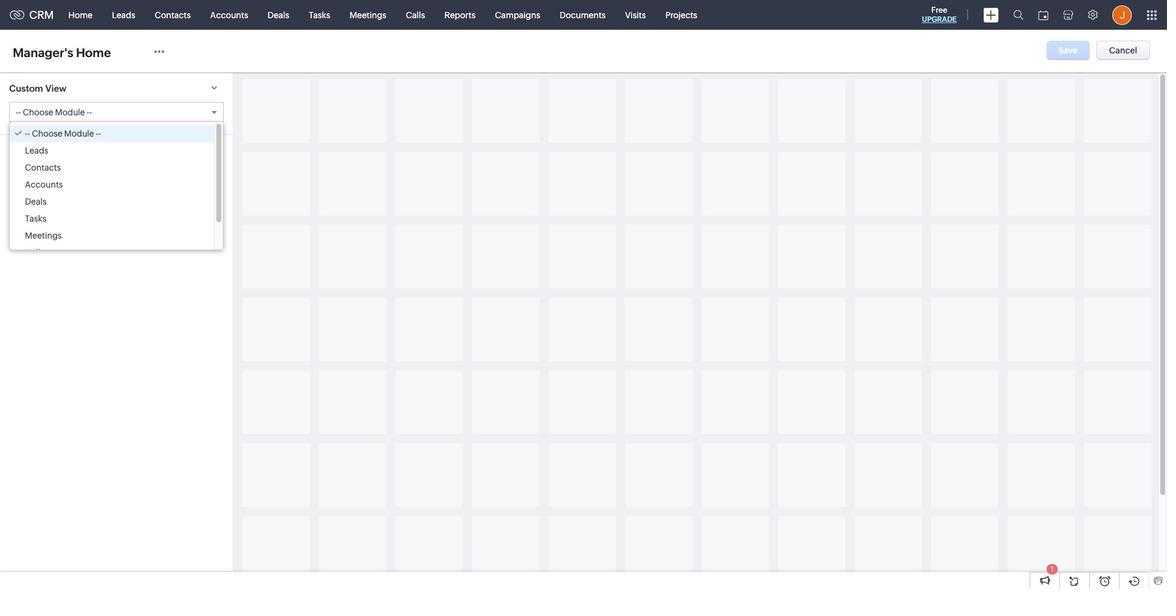 Task type: describe. For each thing, give the bounding box(es) containing it.
documents link
[[550, 0, 616, 29]]

tasks link
[[299, 0, 340, 29]]

meetings inside 'link'
[[350, 10, 387, 20]]

profile image
[[1113, 5, 1132, 25]]

1 vertical spatial module
[[64, 129, 94, 139]]

module inside the -- choose module -- field
[[55, 108, 85, 118]]

projects link
[[656, 0, 707, 29]]

visits link
[[616, 0, 656, 29]]

contacts inside 'link'
[[155, 10, 191, 20]]

profile element
[[1106, 0, 1140, 29]]

crm link
[[10, 9, 54, 21]]

custom view link
[[0, 73, 233, 102]]

reports
[[445, 10, 476, 20]]

custom
[[9, 83, 43, 94]]

home link
[[59, 0, 102, 29]]

campaigns
[[495, 10, 541, 20]]

custom view
[[9, 83, 66, 94]]

calls link
[[396, 0, 435, 29]]

reports link
[[435, 0, 485, 29]]

cancel button
[[1097, 41, 1151, 60]]

create menu image
[[984, 8, 999, 22]]

contacts link
[[145, 0, 201, 29]]

create menu element
[[977, 0, 1006, 29]]

1 horizontal spatial accounts
[[210, 10, 248, 20]]

calendar image
[[1039, 10, 1049, 20]]

0 horizontal spatial meetings
[[25, 231, 62, 241]]

free
[[932, 5, 948, 15]]

view
[[45, 83, 66, 94]]



Task type: locate. For each thing, give the bounding box(es) containing it.
1 horizontal spatial contacts
[[155, 10, 191, 20]]

0 vertical spatial -- choose module --
[[16, 108, 92, 118]]

1 horizontal spatial meetings
[[350, 10, 387, 20]]

-- Choose Module -- field
[[10, 103, 223, 122]]

contacts
[[155, 10, 191, 20], [25, 163, 61, 173]]

home
[[68, 10, 93, 20]]

0 vertical spatial leads
[[112, 10, 135, 20]]

0 vertical spatial calls
[[406, 10, 425, 20]]

meetings link
[[340, 0, 396, 29]]

0 vertical spatial tasks
[[309, 10, 330, 20]]

1 vertical spatial -- choose module --
[[25, 129, 101, 139]]

choose down the custom view
[[23, 108, 53, 118]]

1 horizontal spatial deals
[[268, 10, 289, 20]]

meetings
[[350, 10, 387, 20], [25, 231, 62, 241]]

0 horizontal spatial tasks
[[25, 214, 46, 224]]

choose inside field
[[23, 108, 53, 118]]

module down view
[[55, 108, 85, 118]]

-- choose module -- inside field
[[16, 108, 92, 118]]

1
[[1051, 566, 1054, 573]]

campaigns link
[[485, 0, 550, 29]]

choose down view
[[32, 129, 62, 139]]

0 horizontal spatial deals
[[25, 197, 47, 207]]

0 horizontal spatial leads
[[25, 146, 48, 156]]

accounts link
[[201, 0, 258, 29]]

documents
[[560, 10, 606, 20]]

deals link
[[258, 0, 299, 29]]

1 vertical spatial meetings
[[25, 231, 62, 241]]

-
[[16, 108, 18, 118], [18, 108, 21, 118], [87, 108, 89, 118], [89, 108, 92, 118], [25, 129, 28, 139], [28, 129, 30, 139], [96, 129, 98, 139], [98, 129, 101, 139]]

deals
[[268, 10, 289, 20], [25, 197, 47, 207]]

tasks
[[309, 10, 330, 20], [25, 214, 46, 224]]

0 vertical spatial choose
[[23, 108, 53, 118]]

1 horizontal spatial leads
[[112, 10, 135, 20]]

1 vertical spatial calls
[[25, 248, 44, 258]]

0 horizontal spatial calls
[[25, 248, 44, 258]]

1 horizontal spatial tasks
[[309, 10, 330, 20]]

0 horizontal spatial accounts
[[25, 180, 63, 190]]

crm
[[29, 9, 54, 21]]

module
[[55, 108, 85, 118], [64, 129, 94, 139]]

accounts
[[210, 10, 248, 20], [25, 180, 63, 190]]

leads link
[[102, 0, 145, 29]]

tree containing -- choose module --
[[10, 122, 223, 262]]

0 vertical spatial accounts
[[210, 10, 248, 20]]

1 vertical spatial choose
[[32, 129, 62, 139]]

None text field
[[9, 44, 145, 61]]

0 vertical spatial contacts
[[155, 10, 191, 20]]

tree
[[10, 122, 223, 262]]

upgrade
[[922, 15, 957, 24]]

1 vertical spatial accounts
[[25, 180, 63, 190]]

calls
[[406, 10, 425, 20], [25, 248, 44, 258]]

1 horizontal spatial calls
[[406, 10, 425, 20]]

module down the -- choose module -- field
[[64, 129, 94, 139]]

1 vertical spatial contacts
[[25, 163, 61, 173]]

projects
[[666, 10, 698, 20]]

search element
[[1006, 0, 1031, 30]]

0 horizontal spatial contacts
[[25, 163, 61, 173]]

1 vertical spatial deals
[[25, 197, 47, 207]]

cancel
[[1110, 46, 1138, 55]]

visits
[[625, 10, 646, 20]]

leads
[[112, 10, 135, 20], [25, 146, 48, 156]]

0 vertical spatial meetings
[[350, 10, 387, 20]]

choose
[[23, 108, 53, 118], [32, 129, 62, 139]]

-- choose module --
[[16, 108, 92, 118], [25, 129, 101, 139]]

1 vertical spatial leads
[[25, 146, 48, 156]]

search image
[[1014, 10, 1024, 20]]

0 vertical spatial deals
[[268, 10, 289, 20]]

1 vertical spatial tasks
[[25, 214, 46, 224]]

free upgrade
[[922, 5, 957, 24]]

0 vertical spatial module
[[55, 108, 85, 118]]



Task type: vqa. For each thing, say whether or not it's contained in the screenshot.
Company Details LINK
no



